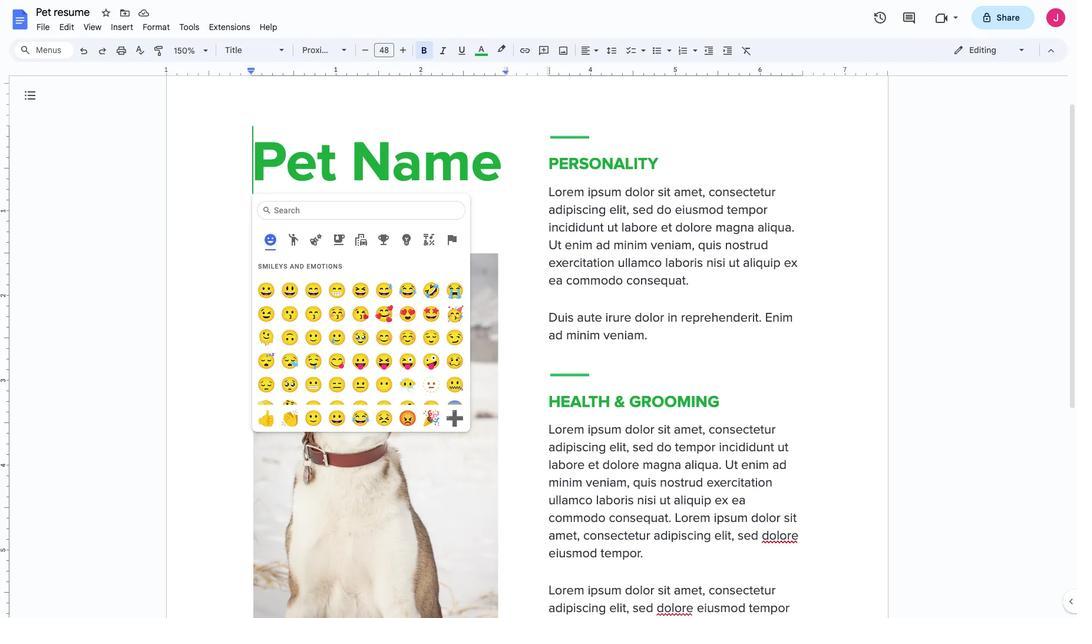 Task type: locate. For each thing, give the bounding box(es) containing it.
tools menu item
[[175, 20, 204, 34]]

insert image image
[[557, 42, 570, 58]]

share button
[[971, 6, 1035, 29]]

🥱 image
[[375, 400, 393, 417]]

share
[[997, 12, 1020, 23]]

😡 image
[[399, 410, 417, 427]]

😛 image
[[352, 352, 369, 370]]

😀 image left 😃 image
[[258, 282, 275, 299]]

editing
[[969, 45, 996, 55]]

proxima nova
[[302, 45, 356, 55]]

menu bar banner
[[0, 0, 1077, 618]]

🥹 image
[[352, 329, 369, 347]]

format menu item
[[138, 20, 175, 34]]

🥳 image
[[446, 305, 464, 323]]

view
[[84, 22, 102, 32]]

text color image
[[475, 42, 488, 56]]

application
[[0, 0, 1077, 618]]

🤭 image
[[352, 400, 369, 417]]

😀 image left 😂 icon in the bottom left of the page
[[328, 410, 346, 427]]

1
[[164, 65, 168, 74]]

➕ image
[[446, 410, 464, 427]]

tab list
[[257, 229, 466, 250]]

😪 image
[[281, 352, 299, 370]]

main toolbar
[[73, 0, 756, 457]]

😃 image
[[281, 282, 299, 299]]

0 vertical spatial 😀 image
[[258, 282, 275, 299]]

😍 image
[[399, 305, 417, 323]]

emotions
[[307, 263, 343, 270]]

application containing share
[[0, 0, 1077, 618]]

line & paragraph spacing image
[[605, 42, 618, 58]]

🤔 image
[[281, 400, 299, 417]]

file
[[37, 22, 50, 32]]

Menus field
[[15, 42, 74, 58]]

😱 image
[[446, 400, 464, 417]]

insert
[[111, 22, 133, 32]]

left margin image
[[167, 67, 255, 75]]

Star checkbox
[[98, 5, 114, 21]]

😴 image
[[258, 352, 275, 370]]

🥲 image
[[328, 329, 346, 347]]

😬 image
[[305, 376, 322, 394]]

menu bar inside menu bar banner
[[32, 15, 282, 35]]

view menu item
[[79, 20, 106, 34]]

😑 image
[[328, 376, 346, 394]]

😁 image
[[328, 282, 346, 299]]

😌 image
[[423, 329, 440, 347]]

🤗 image
[[399, 400, 417, 417]]

Rename text field
[[32, 5, 97, 19]]

1 horizontal spatial 😀 image
[[328, 410, 346, 427]]

menu bar containing file
[[32, 15, 282, 35]]

top margin image
[[0, 41, 9, 129]]

🫡 image
[[258, 400, 275, 417]]

file menu item
[[32, 20, 55, 34]]

🥴 image
[[446, 352, 464, 370]]

tools
[[179, 22, 200, 32]]

😀 image
[[258, 282, 275, 299], [328, 410, 346, 427]]

😂 image
[[352, 410, 369, 427]]

format
[[143, 22, 170, 32]]

🤪 image
[[423, 352, 440, 370]]

🤐 image
[[446, 376, 464, 394]]

😔 image
[[258, 376, 275, 394]]

☺️ image
[[399, 329, 417, 347]]

🫣 image
[[423, 400, 440, 417]]

🥺 image
[[281, 376, 299, 394]]

insert menu item
[[106, 20, 138, 34]]

extensions menu item
[[204, 20, 255, 34]]

styles list. title selected. option
[[225, 42, 272, 58]]

😣 image
[[375, 410, 393, 427]]

🙂 image
[[305, 329, 322, 347]]

extensions
[[209, 22, 250, 32]]

menu bar
[[32, 15, 282, 35]]

😏 image
[[446, 329, 464, 347]]

smileys
[[258, 263, 288, 270]]



Task type: describe. For each thing, give the bounding box(es) containing it.
👍 image
[[258, 410, 275, 427]]

😶 image
[[375, 376, 393, 394]]

browse emoji list menu
[[255, 255, 470, 618]]

🎉 image
[[423, 410, 440, 427]]

Search text field
[[273, 205, 463, 216]]

🤤 image
[[305, 352, 322, 370]]

😆 image
[[352, 282, 369, 299]]

proxima
[[302, 45, 334, 55]]

😋 image
[[328, 352, 346, 370]]

Font size field
[[374, 43, 399, 58]]

😂 image
[[399, 282, 417, 299]]

😭 image
[[446, 282, 464, 299]]

smileys and emotions
[[258, 263, 343, 270]]

😝 image
[[375, 352, 393, 370]]

right margin image
[[800, 67, 887, 75]]

nova
[[336, 45, 356, 55]]

😗 image
[[281, 305, 299, 323]]

Zoom field
[[169, 42, 213, 60]]

😊 image
[[375, 329, 393, 347]]

editing button
[[945, 41, 1034, 59]]

🙂 image
[[305, 410, 322, 427]]

😙 image
[[305, 305, 322, 323]]

🥰 image
[[375, 305, 393, 323]]

😚 image
[[328, 305, 346, 323]]

👏 image
[[281, 410, 299, 427]]

🫠 image
[[258, 329, 275, 347]]

help menu item
[[255, 20, 282, 34]]

proxima nova option
[[302, 42, 356, 58]]

highlight color image
[[495, 42, 508, 56]]

edit
[[59, 22, 74, 32]]

🤣 image
[[423, 282, 440, 299]]

😅 image
[[375, 282, 393, 299]]

😜 image
[[399, 352, 417, 370]]

and
[[290, 263, 304, 270]]

🙃 image
[[281, 329, 299, 347]]

😐 image
[[352, 376, 369, 394]]

edit menu item
[[55, 20, 79, 34]]

help
[[260, 22, 277, 32]]

😉 image
[[258, 305, 275, 323]]

title
[[225, 45, 242, 55]]

Zoom text field
[[171, 42, 199, 59]]

Font size text field
[[375, 43, 394, 57]]

🫢 image
[[328, 400, 346, 417]]

mode and view toolbar
[[945, 38, 1061, 62]]

😶‍🌫️ image
[[399, 376, 417, 394]]

😄 image
[[305, 282, 322, 299]]

🤫 image
[[305, 400, 322, 417]]

0 horizontal spatial 😀 image
[[258, 282, 275, 299]]

🫥 image
[[423, 376, 440, 394]]

1 vertical spatial 😀 image
[[328, 410, 346, 427]]

🤩 image
[[423, 305, 440, 323]]

😘 image
[[352, 305, 369, 323]]



Task type: vqa. For each thing, say whether or not it's contained in the screenshot.
'Normal text' on the left of the page
no



